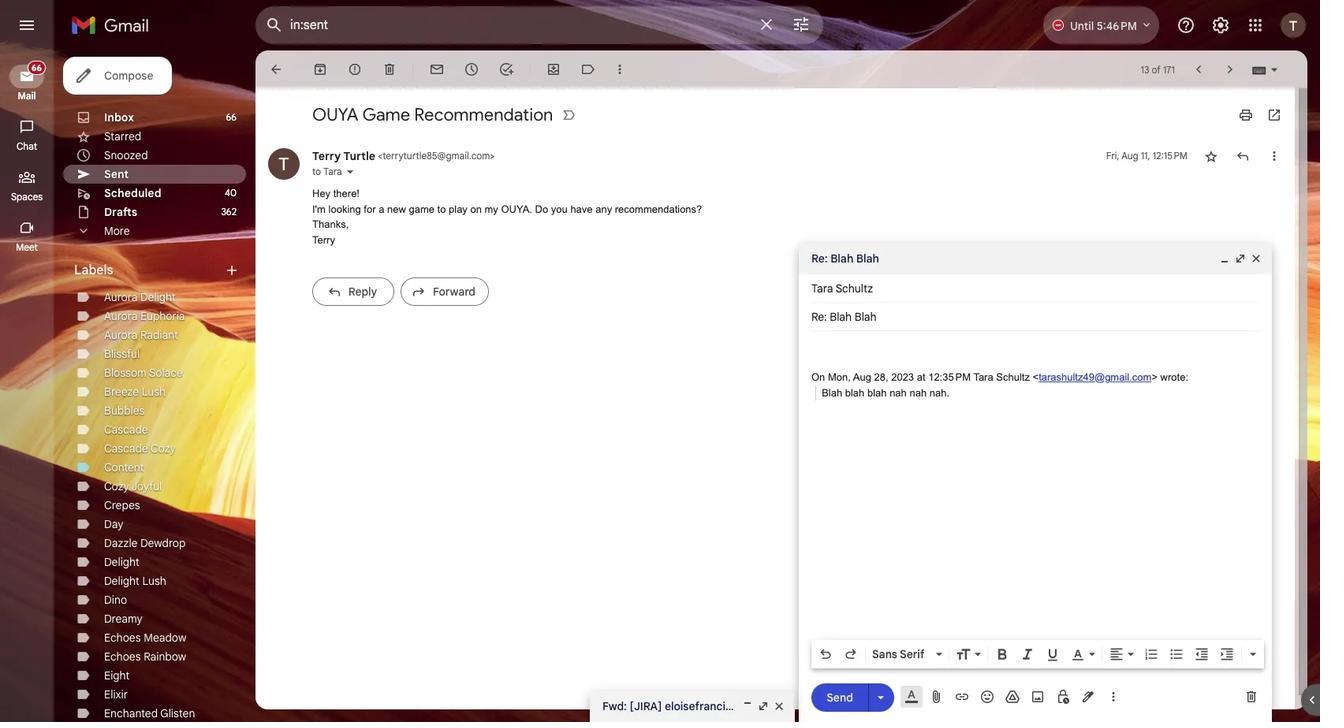 Task type: vqa. For each thing, say whether or not it's contained in the screenshot.
3
no



Task type: locate. For each thing, give the bounding box(es) containing it.
mail heading
[[0, 90, 54, 103]]

3 aurora from the top
[[104, 328, 138, 342]]

1 vertical spatial <
[[1033, 371, 1039, 383]]

aug inside message body text box
[[853, 371, 871, 383]]

cozy up crepes
[[104, 479, 129, 494]]

cozy up the "joyful"
[[151, 442, 176, 456]]

mon,
[[828, 371, 851, 383]]

snoozed
[[104, 148, 148, 162]]

2 terry from the top
[[312, 234, 335, 246]]

tara left 'show details' icon
[[323, 166, 342, 177]]

2 blah from the left
[[867, 387, 887, 399]]

1 horizontal spatial >
[[1152, 371, 1158, 383]]

0 vertical spatial cozy
[[151, 442, 176, 456]]

0 horizontal spatial close image
[[773, 700, 785, 713]]

cascade for cascade cozy
[[104, 442, 148, 456]]

blossom solace link
[[104, 366, 183, 380]]

toggle confidential mode image
[[1055, 689, 1071, 705]]

scheduled link
[[104, 186, 161, 200]]

2 aurora from the top
[[104, 309, 138, 323]]

0 vertical spatial lush
[[142, 385, 166, 399]]

close image for pop out image
[[773, 700, 785, 713]]

more button
[[63, 222, 246, 241]]

lush down blossom solace
[[142, 385, 166, 399]]

1 horizontal spatial close image
[[1250, 252, 1263, 265]]

13
[[1141, 63, 1149, 75]]

< right schultz
[[1033, 371, 1039, 383]]

2023
[[891, 371, 914, 383]]

eight
[[104, 669, 130, 683]]

1 vertical spatial lush
[[142, 574, 166, 588]]

aug left 11,
[[1122, 150, 1138, 162]]

meadow
[[144, 631, 186, 645]]

blissful
[[104, 347, 140, 361]]

tara left schultz
[[973, 371, 993, 383]]

1 horizontal spatial tara
[[973, 371, 993, 383]]

1 cascade from the top
[[104, 423, 148, 437]]

back to sent mail image
[[268, 62, 284, 77]]

you right do
[[551, 203, 568, 215]]

1 vertical spatial tara
[[973, 371, 993, 383]]

day
[[104, 517, 123, 532]]

mark as unread image
[[429, 62, 445, 77]]

1 vertical spatial delight
[[104, 555, 139, 569]]

rainbow
[[144, 650, 186, 664]]

cozy
[[151, 442, 176, 456], [104, 479, 129, 494]]

2 vertical spatial aurora
[[104, 328, 138, 342]]

delight down delight link
[[104, 574, 139, 588]]

2 horizontal spatial to
[[845, 699, 856, 714]]

1 horizontal spatial to
[[437, 203, 446, 215]]

0 horizontal spatial <
[[378, 150, 383, 162]]

0 vertical spatial <
[[378, 150, 383, 162]]

delete image
[[382, 62, 397, 77]]

cascade down cascade link
[[104, 442, 148, 456]]

0 vertical spatial terry
[[312, 149, 341, 163]]

1 vertical spatial terry
[[312, 234, 335, 246]]

send button
[[811, 683, 868, 712]]

echoes up eight
[[104, 650, 141, 664]]

1 vertical spatial 66
[[226, 111, 237, 123]]

> left wrote:
[[1152, 371, 1158, 383]]

compose
[[104, 69, 153, 83]]

Subject field
[[811, 309, 1259, 325]]

ouya.
[[501, 203, 532, 215]]

send
[[827, 690, 853, 705]]

1 vertical spatial to
[[437, 203, 446, 215]]

0 horizontal spatial to
[[312, 166, 321, 177]]

0 vertical spatial 66
[[32, 62, 42, 73]]

dialog
[[799, 243, 1272, 722]]

171
[[1163, 63, 1175, 75]]

1 vertical spatial cascade
[[104, 442, 148, 456]]

close image right pop out icon
[[1250, 252, 1263, 265]]

terry turtle < terryturtle85@gmail.com >
[[312, 149, 495, 163]]

glisten
[[160, 707, 195, 721]]

undo ‪(⌘z)‬ image
[[818, 647, 834, 662]]

delight down dazzle
[[104, 555, 139, 569]]

hey there! i'm looking for a new game to play on my ouya. do you have any recommendations? thanks, terry
[[312, 188, 702, 246]]

nah.
[[930, 387, 949, 399]]

elixir link
[[104, 688, 128, 702]]

you right send
[[858, 699, 877, 714]]

0 horizontal spatial >
[[490, 150, 495, 162]]

0 horizontal spatial aug
[[853, 371, 871, 383]]

66
[[32, 62, 42, 73], [226, 111, 237, 123]]

formatting options toolbar
[[811, 640, 1264, 669]]

ouya game recommendation
[[312, 104, 553, 125]]

blossom
[[104, 366, 146, 380]]

newer image
[[1191, 62, 1207, 77]]

fri,
[[1106, 150, 1119, 162]]

there!
[[333, 188, 360, 200]]

0 vertical spatial >
[[490, 150, 495, 162]]

1 horizontal spatial cozy
[[151, 442, 176, 456]]

cascade
[[104, 423, 148, 437], [104, 442, 148, 456]]

0 vertical spatial you
[[551, 203, 568, 215]]

more options image
[[1109, 689, 1118, 705]]

pop out image
[[757, 700, 770, 713]]

0 vertical spatial aug
[[1122, 150, 1138, 162]]

cascade down bubbles link
[[104, 423, 148, 437]]

bubbles link
[[104, 404, 145, 418]]

0 horizontal spatial you
[[551, 203, 568, 215]]

select input tool image
[[1270, 64, 1279, 75]]

66 up 40
[[226, 111, 237, 123]]

serif
[[900, 647, 924, 662]]

delight
[[140, 290, 176, 304], [104, 555, 139, 569], [104, 574, 139, 588]]

0 horizontal spatial 66
[[32, 62, 42, 73]]

aug left 28,
[[853, 371, 871, 383]]

sent
[[104, 167, 129, 181]]

terry down thanks,
[[312, 234, 335, 246]]

lush for delight lush
[[142, 574, 166, 588]]

0 vertical spatial cascade
[[104, 423, 148, 437]]

indent less ‪(⌘[)‬ image
[[1194, 647, 1210, 662]]

aurora radiant
[[104, 328, 178, 342]]

1 horizontal spatial nah
[[910, 387, 927, 399]]

close image
[[1250, 252, 1263, 265], [773, 700, 785, 713]]

minimize image
[[1218, 252, 1231, 265]]

0 vertical spatial tara
[[323, 166, 342, 177]]

1 horizontal spatial 66
[[226, 111, 237, 123]]

Search in mail search field
[[255, 6, 823, 44]]

you inside hey there! i'm looking for a new game to play on my ouya. do you have any recommendations? thanks, terry
[[551, 203, 568, 215]]

crepes link
[[104, 498, 140, 513]]

blah down 28,
[[867, 387, 887, 399]]

0 vertical spatial aurora
[[104, 290, 138, 304]]

1 vertical spatial echoes
[[104, 650, 141, 664]]

<
[[378, 150, 383, 162], [1033, 371, 1039, 383]]

terry up to tara
[[312, 149, 341, 163]]

dazzle dewdrop link
[[104, 536, 186, 550]]

> down 'recommendation'
[[490, 150, 495, 162]]

28,
[[874, 371, 888, 383]]

0 vertical spatial close image
[[1250, 252, 1263, 265]]

aurora up the aurora euphoria link on the left of page
[[104, 290, 138, 304]]

tara inside message body text box
[[973, 371, 993, 383]]

move to inbox image
[[546, 62, 561, 77]]

echoes for echoes meadow
[[104, 631, 141, 645]]

Message Body text field
[[811, 339, 1259, 636]]

16
[[831, 699, 842, 714]]

2 echoes from the top
[[104, 650, 141, 664]]

insert emoji ‪(⌘⇧2)‬ image
[[979, 689, 995, 705]]

>
[[490, 150, 495, 162], [1152, 371, 1158, 383]]

of
[[1152, 63, 1161, 75]]

1 nah from the left
[[890, 387, 907, 399]]

enchanted glisten
[[104, 707, 195, 721]]

dino link
[[104, 593, 127, 607]]

< inside terry turtle < terryturtle85@gmail.com >
[[378, 150, 383, 162]]

chat
[[17, 140, 37, 152]]

1 horizontal spatial aug
[[1122, 150, 1138, 162]]

settings image
[[1211, 16, 1230, 35]]

11,
[[1141, 150, 1150, 162]]

to tara
[[312, 166, 342, 177]]

delight up euphoria
[[140, 290, 176, 304]]

< right turtle at the top left
[[378, 150, 383, 162]]

game
[[362, 104, 410, 125]]

advanced search options image
[[785, 9, 817, 40]]

insert photo image
[[1030, 689, 1046, 705]]

1 vertical spatial aurora
[[104, 309, 138, 323]]

labels
[[74, 263, 113, 278]]

2 vertical spatial delight
[[104, 574, 139, 588]]

lush down 'dewdrop' on the left of page
[[142, 574, 166, 588]]

[jira]
[[630, 699, 662, 714]]

labels image
[[580, 62, 596, 77]]

0 vertical spatial delight
[[140, 290, 176, 304]]

echoes down dreamy link at the bottom of the page
[[104, 631, 141, 645]]

search in mail image
[[260, 11, 289, 39]]

gmail image
[[71, 9, 157, 41]]

pop out image
[[1234, 252, 1247, 265]]

drafts link
[[104, 205, 137, 219]]

echoes
[[104, 631, 141, 645], [104, 650, 141, 664]]

navigation
[[0, 50, 55, 722]]

have
[[570, 203, 593, 215]]

to left play
[[437, 203, 446, 215]]

new
[[387, 203, 406, 215]]

0 vertical spatial echoes
[[104, 631, 141, 645]]

close image right pop out image
[[773, 700, 785, 713]]

1 echoes from the top
[[104, 631, 141, 645]]

underline ‪(⌘u)‬ image
[[1045, 647, 1061, 663]]

66 up mail
[[32, 62, 42, 73]]

italic ‪(⌘i)‬ image
[[1020, 647, 1035, 662]]

0 horizontal spatial cozy
[[104, 479, 129, 494]]

2 cascade from the top
[[104, 442, 148, 456]]

assigned
[[746, 699, 793, 714]]

1 aurora from the top
[[104, 290, 138, 304]]

more image
[[612, 62, 628, 77]]

blissful link
[[104, 347, 140, 361]]

content link
[[104, 461, 144, 475]]

40
[[225, 187, 237, 199]]

0 horizontal spatial nah
[[890, 387, 907, 399]]

nah down at
[[910, 387, 927, 399]]

radiant
[[140, 328, 178, 342]]

1 horizontal spatial blah
[[867, 387, 887, 399]]

on mon, aug 28, 2023 at 12:35 pm tara schultz <
[[811, 371, 1039, 383]]

chat heading
[[0, 140, 54, 153]]

blah down mon,
[[845, 387, 865, 399]]

enchanted
[[104, 707, 158, 721]]

aurora up blissful link
[[104, 328, 138, 342]]

to up hey
[[312, 166, 321, 177]]

to right the 16
[[845, 699, 856, 714]]

nah down 2023
[[890, 387, 907, 399]]

0 horizontal spatial blah
[[845, 387, 865, 399]]

1 vertical spatial close image
[[773, 700, 785, 713]]

turtle
[[343, 149, 375, 163]]

breeze lush link
[[104, 385, 166, 399]]

1 vertical spatial >
[[1152, 371, 1158, 383]]

lush
[[142, 385, 166, 399], [142, 574, 166, 588]]

snoozed link
[[104, 148, 148, 162]]

1 horizontal spatial <
[[1033, 371, 1039, 383]]

aurora down aurora delight
[[104, 309, 138, 323]]

breeze
[[104, 385, 139, 399]]

1 vertical spatial aug
[[853, 371, 871, 383]]

1 vertical spatial you
[[858, 699, 877, 714]]

dewdrop
[[140, 536, 186, 550]]



Task type: describe. For each thing, give the bounding box(es) containing it.
wrote:
[[1160, 371, 1188, 383]]

terry turtle cell
[[312, 149, 495, 163]]

discard draft ‪(⌘⇧d)‬ image
[[1244, 689, 1259, 705]]

delight for delight link
[[104, 555, 139, 569]]

dreamy link
[[104, 612, 143, 626]]

more send options image
[[873, 690, 889, 705]]

eloisefrancis23
[[665, 699, 743, 714]]

starred link
[[104, 129, 141, 144]]

mail
[[18, 90, 36, 102]]

starred
[[104, 129, 141, 144]]

Not starred checkbox
[[1203, 148, 1219, 164]]

Search in mail text field
[[290, 17, 748, 33]]

aurora radiant link
[[104, 328, 178, 342]]

spaces
[[11, 191, 43, 203]]

cascade link
[[104, 423, 148, 437]]

12:35 pm
[[928, 371, 971, 383]]

0 horizontal spatial tara
[[323, 166, 342, 177]]

cozy joyful link
[[104, 479, 162, 494]]

fri, aug 11, 12:15 pm cell
[[1106, 148, 1188, 164]]

looking
[[328, 203, 361, 215]]

recommendation
[[414, 104, 553, 125]]

echoes meadow link
[[104, 631, 186, 645]]

echoes meadow
[[104, 631, 186, 645]]

aurora euphoria
[[104, 309, 185, 323]]

sans
[[872, 647, 897, 662]]

terry inside hey there! i'm looking for a new game to play on my ouya. do you have any recommendations? thanks, terry
[[312, 234, 335, 246]]

insert link ‪(⌘k)‬ image
[[954, 689, 970, 705]]

2 nah from the left
[[910, 387, 927, 399]]

drafts
[[104, 205, 137, 219]]

aurora for aurora euphoria
[[104, 309, 138, 323]]

aug inside cell
[[1122, 150, 1138, 162]]

dazzle
[[104, 536, 138, 550]]

gtms-
[[795, 699, 831, 714]]

insert signature image
[[1080, 689, 1096, 705]]

game
[[409, 203, 434, 215]]

euphoria
[[140, 309, 185, 323]]

a
[[379, 203, 384, 215]]

delight for delight lush
[[104, 574, 139, 588]]

cascade for cascade link
[[104, 423, 148, 437]]

sans serif
[[872, 647, 924, 662]]

aurora for aurora radiant
[[104, 328, 138, 342]]

support image
[[1177, 16, 1195, 35]]

aurora delight link
[[104, 290, 176, 304]]

echoes for echoes rainbow
[[104, 650, 141, 664]]

crepes
[[104, 498, 140, 513]]

sans serif option
[[869, 647, 933, 662]]

main menu image
[[17, 16, 36, 35]]

joyful
[[131, 479, 162, 494]]

dazzle dewdrop
[[104, 536, 186, 550]]

terryturtle85@gmail.com
[[383, 150, 490, 162]]

meet
[[16, 241, 38, 253]]

echoes rainbow
[[104, 650, 186, 664]]

not starred image
[[1203, 148, 1219, 164]]

archive image
[[312, 62, 328, 77]]

navigation containing mail
[[0, 50, 55, 722]]

cascade cozy link
[[104, 442, 176, 456]]

echoes rainbow link
[[104, 650, 186, 664]]

66 inside navigation
[[32, 62, 42, 73]]

on
[[470, 203, 482, 215]]

blossom solace
[[104, 366, 183, 380]]

thanks,
[[312, 218, 349, 230]]

12:15 pm
[[1153, 150, 1188, 162]]

to inside hey there! i'm looking for a new game to play on my ouya. do you have any recommendations? thanks, terry
[[437, 203, 446, 215]]

insert files using drive image
[[1005, 689, 1020, 705]]

bulleted list ‪(⌘⇧8)‬ image
[[1169, 647, 1184, 662]]

66 link
[[9, 61, 46, 88]]

dreamy
[[104, 612, 143, 626]]

1 horizontal spatial you
[[858, 699, 877, 714]]

redo ‪(⌘y)‬ image
[[843, 647, 859, 662]]

attach files image
[[929, 689, 945, 705]]

0 vertical spatial to
[[312, 166, 321, 177]]

> inside message body text box
[[1152, 371, 1158, 383]]

add to tasks image
[[498, 62, 514, 77]]

lush for breeze lush
[[142, 385, 166, 399]]

indent more ‪(⌘])‬ image
[[1219, 647, 1235, 662]]

aurora for aurora delight
[[104, 290, 138, 304]]

spaces heading
[[0, 191, 54, 203]]

dino
[[104, 593, 127, 607]]

scheduled
[[104, 186, 161, 200]]

do
[[535, 203, 548, 215]]

fri, aug 11, 12:15 pm
[[1106, 150, 1188, 162]]

more formatting options image
[[1245, 647, 1261, 662]]

fwd: [jira] eloisefrancis23 assigned gtms-16 to you
[[602, 699, 877, 714]]

snooze image
[[464, 62, 479, 77]]

> wrote:
[[1152, 371, 1188, 383]]

content
[[104, 461, 144, 475]]

day link
[[104, 517, 123, 532]]

meet heading
[[0, 241, 54, 254]]

report spam image
[[347, 62, 363, 77]]

clear search image
[[751, 9, 782, 40]]

362
[[221, 206, 237, 218]]

play
[[449, 203, 468, 215]]

labels heading
[[74, 263, 224, 278]]

blah
[[822, 387, 842, 399]]

delight link
[[104, 555, 139, 569]]

1 blah from the left
[[845, 387, 865, 399]]

minimize image
[[741, 700, 754, 713]]

enchanted glisten link
[[104, 707, 195, 721]]

forward
[[433, 285, 476, 299]]

2 vertical spatial to
[[845, 699, 856, 714]]

aurora euphoria link
[[104, 309, 185, 323]]

schultz
[[996, 371, 1030, 383]]

cascade cozy
[[104, 442, 176, 456]]

> inside terry turtle < terryturtle85@gmail.com >
[[490, 150, 495, 162]]

compose button
[[63, 57, 172, 95]]

< inside message body text box
[[1033, 371, 1039, 383]]

older image
[[1222, 62, 1238, 77]]

i'm
[[312, 203, 326, 215]]

cozy joyful
[[104, 479, 162, 494]]

ouya
[[312, 104, 358, 125]]

recommendations?
[[615, 203, 702, 215]]

numbered list ‪(⌘⇧7)‬ image
[[1143, 647, 1159, 662]]

1 terry from the top
[[312, 149, 341, 163]]

breeze lush
[[104, 385, 166, 399]]

fwd:
[[602, 699, 627, 714]]

bold ‪(⌘b)‬ image
[[994, 647, 1010, 662]]

show details image
[[345, 167, 355, 177]]

forward link
[[401, 278, 489, 306]]

1 vertical spatial cozy
[[104, 479, 129, 494]]

reply
[[348, 285, 377, 299]]

solace
[[149, 366, 183, 380]]

bubbles
[[104, 404, 145, 418]]

aurora delight
[[104, 290, 176, 304]]

close image for pop out icon
[[1250, 252, 1263, 265]]

dialog containing sans serif
[[799, 243, 1272, 722]]

reply link
[[312, 278, 394, 306]]

delight lush link
[[104, 574, 166, 588]]



